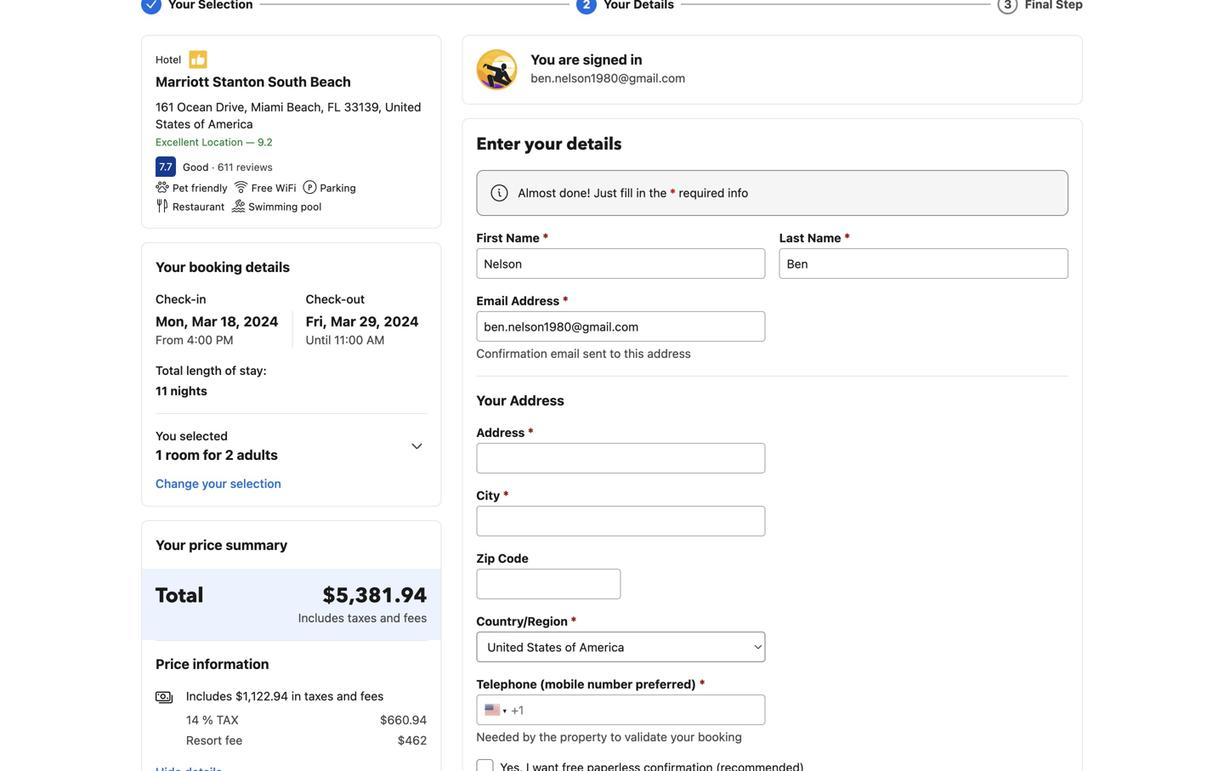Task type: describe. For each thing, give the bounding box(es) containing it.
location
[[202, 136, 243, 148]]

marriott
[[156, 74, 209, 90]]

length
[[186, 364, 222, 378]]

check-in mon, mar 18, 2024 from 4:00 pm
[[156, 292, 279, 347]]

room
[[166, 447, 200, 463]]

property
[[560, 730, 608, 744]]

0 horizontal spatial taxes
[[304, 689, 334, 703]]

includes taxes and fees
[[298, 611, 427, 625]]

from
[[156, 333, 184, 347]]

* right last
[[845, 230, 851, 245]]

for
[[203, 447, 222, 463]]

details for your booking details
[[246, 259, 290, 275]]

swimming pool
[[249, 201, 322, 213]]

confirmation email sent to this address
[[477, 347, 691, 361]]

in inside check-in mon, mar 18, 2024 from 4:00 pm
[[196, 292, 206, 306]]

you selected 1 room for  2 adults
[[156, 429, 278, 463]]

4:00 pm
[[187, 333, 234, 347]]

required
[[679, 186, 725, 200]]

address *
[[477, 425, 534, 440]]

mar for 29,
[[331, 313, 356, 330]]

address
[[648, 347, 691, 361]]

enter
[[477, 133, 521, 156]]

confirmation
[[477, 347, 548, 361]]

selected
[[180, 429, 228, 443]]

check- for mon,
[[156, 292, 196, 306]]

11
[[156, 384, 168, 398]]

adults
[[237, 447, 278, 463]]

signed
[[583, 51, 628, 68]]

by
[[523, 730, 536, 744]]

email
[[477, 294, 508, 308]]

1
[[156, 447, 162, 463]]

details for enter your details
[[567, 133, 622, 156]]

your for your address
[[477, 393, 507, 409]]

total for total
[[156, 582, 204, 610]]

validate
[[625, 730, 668, 744]]

in inside you are signed in ben.nelson1980@gmail.com
[[631, 51, 643, 68]]

free
[[252, 182, 273, 194]]

your for your price summary
[[156, 537, 186, 553]]

information
[[193, 656, 269, 672]]

number
[[588, 677, 633, 692]]

of inside 161 ocean drive, miami beach, fl 33139, united states of america excellent location — 9.2
[[194, 117, 205, 131]]

miami
[[251, 100, 284, 114]]

tax
[[217, 713, 239, 727]]

price information
[[156, 656, 269, 672]]

your booking details
[[156, 259, 290, 275]]

stay:
[[240, 364, 267, 378]]

reviews
[[236, 161, 273, 173]]

your for your booking details
[[156, 259, 186, 275]]

hotel
[[156, 54, 181, 65]]

your for enter
[[525, 133, 562, 156]]

wifi
[[276, 182, 296, 194]]

summary
[[226, 537, 288, 553]]

telephone
[[477, 677, 537, 692]]

2024 for fri, mar 29, 2024
[[384, 313, 419, 330]]

selection
[[230, 477, 281, 491]]

of inside total length of stay: 11 nights
[[225, 364, 236, 378]]

info
[[728, 186, 749, 200]]

united
[[385, 100, 422, 114]]

%
[[202, 713, 213, 727]]

price
[[156, 656, 189, 672]]

almost
[[518, 186, 556, 200]]

country/region *
[[477, 614, 577, 629]]

good · 611 reviews
[[183, 161, 273, 173]]

—
[[246, 136, 255, 148]]

2 horizontal spatial your
[[671, 730, 695, 744]]

14
[[186, 713, 199, 727]]

fill
[[621, 186, 633, 200]]

this
[[624, 347, 644, 361]]

are
[[559, 51, 580, 68]]

2
[[225, 447, 234, 463]]

pet friendly
[[173, 182, 228, 194]]

11:00 am
[[334, 333, 385, 347]]

161
[[156, 100, 174, 114]]

7.7
[[159, 161, 172, 173]]

fl
[[328, 100, 341, 114]]

2024 for mon, mar 18, 2024
[[244, 313, 279, 330]]

14 % tax
[[186, 713, 239, 727]]

1 vertical spatial to
[[611, 730, 622, 744]]

just
[[594, 186, 617, 200]]

in right $1,122.94
[[292, 689, 301, 703]]

1 horizontal spatial and
[[380, 611, 401, 625]]

needed
[[477, 730, 520, 744]]

you are signed in ben.nelson1980@gmail.com
[[531, 51, 686, 85]]

pool
[[301, 201, 322, 213]]

code
[[498, 552, 529, 566]]

your address
[[477, 393, 565, 409]]

611
[[218, 161, 234, 173]]

last
[[780, 231, 805, 245]]

$462
[[398, 734, 427, 748]]

0 vertical spatial to
[[610, 347, 621, 361]]



Task type: locate. For each thing, give the bounding box(es) containing it.
includes up %
[[186, 689, 232, 703]]

sent
[[583, 347, 607, 361]]

booking
[[189, 259, 242, 275], [698, 730, 742, 744]]

1 vertical spatial includes
[[186, 689, 232, 703]]

fees down $5,381.94
[[404, 611, 427, 625]]

name for first name *
[[506, 231, 540, 245]]

in down the your booking details at the top of the page
[[196, 292, 206, 306]]

mar up 4:00 pm
[[192, 313, 217, 330]]

total up the 11
[[156, 364, 183, 378]]

scored 7.7 element
[[156, 157, 176, 177]]

1 horizontal spatial name
[[808, 231, 842, 245]]

check- up fri,
[[306, 292, 347, 306]]

address inside email address *
[[511, 294, 560, 308]]

mar inside check-in mon, mar 18, 2024 from 4:00 pm
[[192, 313, 217, 330]]

includes for includes taxes and fees
[[298, 611, 345, 625]]

you for you selected
[[156, 429, 177, 443]]

address down your address
[[477, 426, 525, 440]]

total length of stay: 11 nights
[[156, 364, 267, 398]]

2 2024 from the left
[[384, 313, 419, 330]]

your price summary
[[156, 537, 288, 553]]

details down swimming at the top left
[[246, 259, 290, 275]]

1 vertical spatial taxes
[[304, 689, 334, 703]]

0 vertical spatial fees
[[404, 611, 427, 625]]

0 vertical spatial your
[[525, 133, 562, 156]]

Double-check for typos text field
[[477, 311, 766, 342]]

your for change
[[202, 477, 227, 491]]

and down includes taxes and fees
[[337, 689, 357, 703]]

address right email
[[511, 294, 560, 308]]

telephone (mobile number preferred) *
[[477, 677, 706, 692]]

to left this
[[610, 347, 621, 361]]

1 vertical spatial booking
[[698, 730, 742, 744]]

booking right validate
[[698, 730, 742, 744]]

1 total from the top
[[156, 364, 183, 378]]

taxes right $1,122.94
[[304, 689, 334, 703]]

+1 text field
[[477, 695, 766, 726]]

fees
[[404, 611, 427, 625], [361, 689, 384, 703]]

name
[[506, 231, 540, 245], [808, 231, 842, 245]]

enter your details
[[477, 133, 622, 156]]

None text field
[[780, 248, 1069, 279]]

0 horizontal spatial of
[[194, 117, 205, 131]]

161 ocean drive, miami beach, fl 33139, united states of america excellent location — 9.2
[[156, 100, 422, 148]]

0 horizontal spatial 2024
[[244, 313, 279, 330]]

1 vertical spatial your
[[477, 393, 507, 409]]

2 check- from the left
[[306, 292, 347, 306]]

2 vertical spatial your
[[156, 537, 186, 553]]

includes
[[298, 611, 345, 625], [186, 689, 232, 703]]

0 horizontal spatial mar
[[192, 313, 217, 330]]

last name *
[[780, 230, 851, 245]]

2 vertical spatial address
[[477, 426, 525, 440]]

to
[[610, 347, 621, 361], [611, 730, 622, 744]]

your right enter
[[525, 133, 562, 156]]

change your selection
[[156, 477, 281, 491]]

parking
[[320, 182, 356, 194]]

0 horizontal spatial details
[[246, 259, 290, 275]]

beach,
[[287, 100, 324, 114]]

1 vertical spatial details
[[246, 259, 290, 275]]

email address *
[[477, 293, 569, 308]]

to down +1 text field on the bottom
[[611, 730, 622, 744]]

check- inside the check-out fri, mar 29, 2024 until 11:00 am
[[306, 292, 347, 306]]

2024 right 18,
[[244, 313, 279, 330]]

2 mar from the left
[[331, 313, 356, 330]]

2024 right 29,
[[384, 313, 419, 330]]

you up the 1
[[156, 429, 177, 443]]

0 vertical spatial taxes
[[348, 611, 377, 625]]

2 name from the left
[[808, 231, 842, 245]]

2 total from the top
[[156, 582, 204, 610]]

1 horizontal spatial includes
[[298, 611, 345, 625]]

1 vertical spatial total
[[156, 582, 204, 610]]

your up mon,
[[156, 259, 186, 275]]

total down price
[[156, 582, 204, 610]]

the right 'by' on the left
[[539, 730, 557, 744]]

0 vertical spatial of
[[194, 117, 205, 131]]

None text field
[[477, 248, 766, 279], [477, 443, 766, 474], [477, 506, 766, 537], [477, 248, 766, 279], [477, 443, 766, 474], [477, 506, 766, 537]]

change
[[156, 477, 199, 491]]

0 horizontal spatial your
[[202, 477, 227, 491]]

pet
[[173, 182, 189, 194]]

1 horizontal spatial 2024
[[384, 313, 419, 330]]

0 vertical spatial details
[[567, 133, 622, 156]]

0 horizontal spatial includes
[[186, 689, 232, 703]]

1 horizontal spatial your
[[525, 133, 562, 156]]

name for last name *
[[808, 231, 842, 245]]

mar
[[192, 313, 217, 330], [331, 313, 356, 330]]

mar up '11:00 am'
[[331, 313, 356, 330]]

includes $1,122.94 in taxes and fees
[[186, 689, 384, 703]]

* down almost
[[543, 230, 549, 245]]

1 horizontal spatial taxes
[[348, 611, 377, 625]]

0 vertical spatial total
[[156, 364, 183, 378]]

0 horizontal spatial you
[[156, 429, 177, 443]]

address for your
[[510, 393, 565, 409]]

free wifi
[[252, 182, 296, 194]]

good
[[183, 161, 209, 173]]

of left stay:
[[225, 364, 236, 378]]

18,
[[221, 313, 240, 330]]

in right fill
[[637, 186, 646, 200]]

1 horizontal spatial you
[[531, 51, 556, 68]]

$5,381.94
[[323, 582, 427, 610]]

details up "just"
[[567, 133, 622, 156]]

first name *
[[477, 230, 549, 245]]

almost done! just fill in the * required info
[[518, 186, 749, 200]]

$660.94
[[380, 713, 427, 727]]

drive,
[[216, 100, 248, 114]]

1 vertical spatial you
[[156, 429, 177, 443]]

includes for includes $1,122.94 in taxes and fees
[[186, 689, 232, 703]]

ocean
[[177, 100, 213, 114]]

1 vertical spatial fees
[[361, 689, 384, 703]]

the right fill
[[649, 186, 667, 200]]

address
[[511, 294, 560, 308], [510, 393, 565, 409], [477, 426, 525, 440]]

9.2
[[258, 136, 273, 148]]

zip code
[[477, 552, 529, 566]]

city
[[477, 489, 500, 503]]

1 horizontal spatial fees
[[404, 611, 427, 625]]

taxes down $5,381.94
[[348, 611, 377, 625]]

·
[[212, 161, 215, 173]]

0 horizontal spatial booking
[[189, 259, 242, 275]]

you inside you selected 1 room for  2 adults
[[156, 429, 177, 443]]

your up address *
[[477, 393, 507, 409]]

states
[[156, 117, 191, 131]]

0 horizontal spatial name
[[506, 231, 540, 245]]

0 vertical spatial address
[[511, 294, 560, 308]]

0 vertical spatial the
[[649, 186, 667, 200]]

you left are
[[531, 51, 556, 68]]

and
[[380, 611, 401, 625], [337, 689, 357, 703]]

2024 inside the check-out fri, mar 29, 2024 until 11:00 am
[[384, 313, 419, 330]]

* down zip code text field
[[571, 614, 577, 629]]

mar for 18,
[[192, 313, 217, 330]]

your down for
[[202, 477, 227, 491]]

check- inside check-in mon, mar 18, 2024 from 4:00 pm
[[156, 292, 196, 306]]

* left required
[[670, 186, 676, 200]]

33139,
[[344, 100, 382, 114]]

city *
[[477, 488, 509, 503]]

1 check- from the left
[[156, 292, 196, 306]]

* right "preferred)"
[[700, 677, 706, 692]]

mar inside the check-out fri, mar 29, 2024 until 11:00 am
[[331, 313, 356, 330]]

1 vertical spatial your
[[202, 477, 227, 491]]

total for total length of stay: 11 nights
[[156, 364, 183, 378]]

until
[[306, 333, 331, 347]]

1 vertical spatial the
[[539, 730, 557, 744]]

1 vertical spatial and
[[337, 689, 357, 703]]

name inside last name *
[[808, 231, 842, 245]]

first
[[477, 231, 503, 245]]

booking up check-in mon, mar 18, 2024 from 4:00 pm
[[189, 259, 242, 275]]

29,
[[359, 313, 381, 330]]

the
[[649, 186, 667, 200], [539, 730, 557, 744]]

$1,122.94
[[236, 689, 288, 703]]

name right last
[[808, 231, 842, 245]]

* up the email
[[563, 293, 569, 308]]

rated good element
[[183, 161, 209, 173]]

0 vertical spatial and
[[380, 611, 401, 625]]

1 vertical spatial of
[[225, 364, 236, 378]]

1 name from the left
[[506, 231, 540, 245]]

taxes
[[348, 611, 377, 625], [304, 689, 334, 703]]

change your selection link
[[149, 469, 288, 499]]

total
[[156, 364, 183, 378], [156, 582, 204, 610]]

fees up $660.94
[[361, 689, 384, 703]]

1 horizontal spatial of
[[225, 364, 236, 378]]

0 vertical spatial your
[[156, 259, 186, 275]]

resort fee
[[186, 734, 243, 748]]

2 vertical spatial your
[[671, 730, 695, 744]]

you inside you are signed in ben.nelson1980@gmail.com
[[531, 51, 556, 68]]

0 horizontal spatial fees
[[361, 689, 384, 703]]

america
[[208, 117, 253, 131]]

you for you are signed in
[[531, 51, 556, 68]]

check- up mon,
[[156, 292, 196, 306]]

country/region
[[477, 615, 568, 629]]

and down $5,381.94
[[380, 611, 401, 625]]

0 horizontal spatial the
[[539, 730, 557, 744]]

preferred)
[[636, 677, 697, 692]]

Zip Code text field
[[477, 569, 621, 600]]

total inside total length of stay: 11 nights
[[156, 364, 183, 378]]

address inside address *
[[477, 426, 525, 440]]

mon,
[[156, 313, 189, 330]]

0 horizontal spatial and
[[337, 689, 357, 703]]

beach
[[310, 74, 351, 90]]

1 horizontal spatial details
[[567, 133, 622, 156]]

0 horizontal spatial check-
[[156, 292, 196, 306]]

fri,
[[306, 313, 328, 330]]

1 horizontal spatial booking
[[698, 730, 742, 744]]

in
[[631, 51, 643, 68], [637, 186, 646, 200], [196, 292, 206, 306], [292, 689, 301, 703]]

* right city
[[503, 488, 509, 503]]

2024 inside check-in mon, mar 18, 2024 from 4:00 pm
[[244, 313, 279, 330]]

address for email
[[511, 294, 560, 308]]

done!
[[560, 186, 591, 200]]

1 vertical spatial address
[[510, 393, 565, 409]]

1 2024 from the left
[[244, 313, 279, 330]]

0 vertical spatial booking
[[189, 259, 242, 275]]

excellent
[[156, 136, 199, 148]]

1 horizontal spatial check-
[[306, 292, 347, 306]]

your left price
[[156, 537, 186, 553]]

0 vertical spatial includes
[[298, 611, 345, 625]]

0 vertical spatial you
[[531, 51, 556, 68]]

1 horizontal spatial mar
[[331, 313, 356, 330]]

name right first
[[506, 231, 540, 245]]

check- for fri,
[[306, 292, 347, 306]]

zip
[[477, 552, 495, 566]]

1 horizontal spatial the
[[649, 186, 667, 200]]

needed by the property to validate your booking
[[477, 730, 742, 744]]

in right signed
[[631, 51, 643, 68]]

name inside first name *
[[506, 231, 540, 245]]

address up address *
[[510, 393, 565, 409]]

of down ocean
[[194, 117, 205, 131]]

* down your address
[[528, 425, 534, 440]]

1 mar from the left
[[192, 313, 217, 330]]

friendly
[[191, 182, 228, 194]]

includes down $5,381.94
[[298, 611, 345, 625]]

your right validate
[[671, 730, 695, 744]]

161 ocean drive, miami beach, fl 33139, united states of america button
[[156, 99, 427, 133]]



Task type: vqa. For each thing, say whether or not it's contained in the screenshot.
right the a
no



